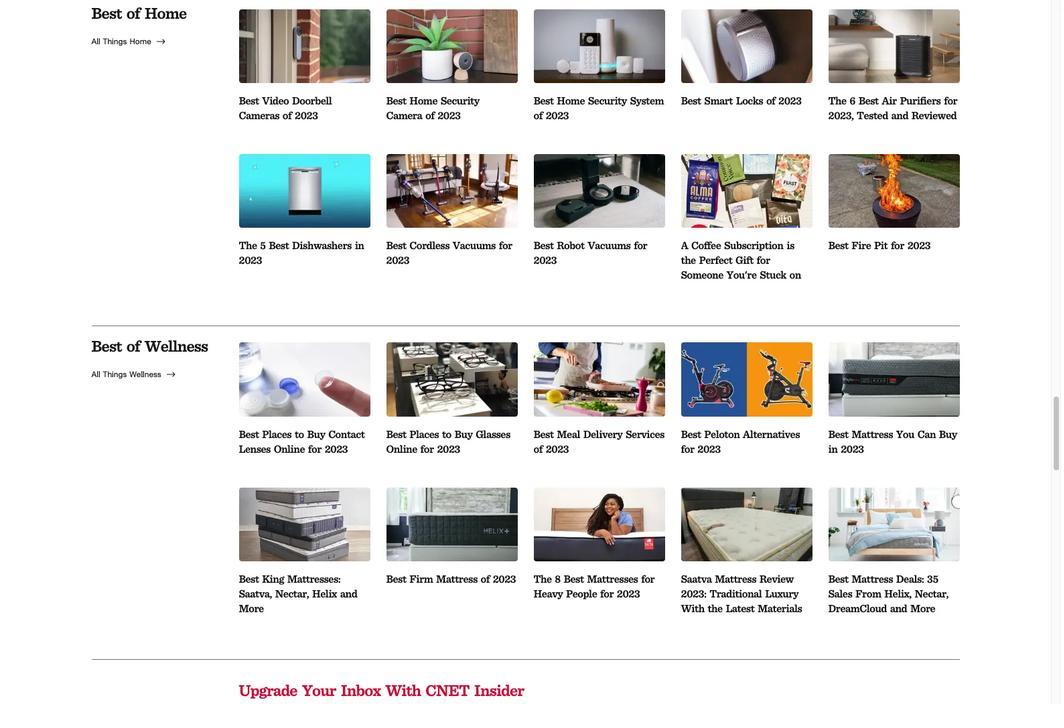 Task type: locate. For each thing, give the bounding box(es) containing it.
2 to from the left
[[442, 428, 452, 441]]

best inside the 5 best dishwashers in 2023
[[269, 240, 289, 252]]

2 things from the top
[[103, 371, 127, 379]]

best mattress you can buy in 2023 link
[[829, 343, 960, 472]]

to left "contact"
[[295, 428, 304, 441]]

buy left "contact"
[[307, 428, 325, 441]]

0 horizontal spatial online
[[274, 443, 305, 456]]

locks
[[736, 95, 763, 107]]

more inside 'best king mattresses: saatva, nectar, helix and more'
[[239, 602, 264, 615]]

1 horizontal spatial buy
[[455, 428, 473, 441]]

security inside best home security camera of 2023
[[441, 95, 480, 107]]

online
[[274, 443, 305, 456], [386, 443, 417, 456]]

0 horizontal spatial nectar,
[[275, 588, 309, 600]]

1 horizontal spatial vacuums
[[588, 240, 631, 252]]

video
[[262, 95, 289, 107]]

vacuums inside best cordless vacuums for 2023
[[453, 240, 496, 252]]

the inside the 6 best air purifiers for 2023, tested and reviewed
[[829, 95, 847, 107]]

wellness up all things wellness link
[[145, 337, 208, 356]]

a nest doorbell (battery) installed on a house image
[[239, 9, 370, 83]]

best cordless vacuums for 2023 link
[[386, 154, 518, 283]]

best for best places to buy contact lenses online for 2023
[[239, 428, 259, 441]]

best for best home security system of 2023
[[534, 95, 554, 107]]

mattress inside best mattress you can buy in 2023
[[852, 428, 893, 441]]

with inside saatva mattress review 2023: traditional luxury with the latest materials
[[681, 602, 705, 615]]

glasses
[[476, 428, 511, 441]]

things inside all things home link
[[103, 38, 127, 46]]

the inside saatva mattress review 2023: traditional luxury with the latest materials
[[708, 602, 723, 615]]

places down multiple pairs of roka online glasses are displayed on boxes. image
[[410, 428, 439, 441]]

nectar, inside 'best king mattresses: saatva, nectar, helix and more'
[[275, 588, 309, 600]]

home up camera
[[410, 95, 438, 107]]

mattress right firm
[[436, 573, 478, 586]]

best inside best places to buy contact lenses online for 2023
[[239, 428, 259, 441]]

reviewed
[[912, 109, 957, 122]]

bosch dishwasher image
[[239, 154, 370, 228]]

upgrade your inbox with cnet insider
[[239, 681, 524, 700]]

best inside best home security camera of 2023
[[386, 95, 407, 107]]

2023 inside best places to buy contact lenses online for 2023
[[325, 443, 348, 456]]

mattress inside saatva mattress review 2023: traditional luxury with the latest materials
[[715, 573, 757, 586]]

heavy
[[534, 588, 563, 600]]

best meal delivery services of 2023 link
[[534, 343, 665, 472]]

security left system
[[588, 95, 627, 107]]

0 horizontal spatial the
[[681, 254, 696, 267]]

coffee
[[692, 240, 721, 252]]

wellness
[[145, 337, 208, 356], [130, 371, 161, 379]]

mattress inside best mattress deals: 35 sales from helix, nectar, dreamcloud and more
[[852, 573, 893, 586]]

2 vertical spatial and
[[891, 602, 908, 615]]

people
[[566, 588, 597, 600]]

0 vertical spatial and
[[892, 109, 909, 122]]

the
[[829, 95, 847, 107], [239, 240, 257, 252], [534, 573, 552, 586]]

home inside best home security system of 2023
[[557, 95, 585, 107]]

1 horizontal spatial with
[[681, 602, 705, 615]]

1 horizontal spatial to
[[442, 428, 452, 441]]

things down best of wellness
[[103, 371, 127, 379]]

best for best video doorbell cameras of 2023
[[239, 95, 259, 107]]

the
[[681, 254, 696, 267], [708, 602, 723, 615]]

delivery
[[584, 428, 623, 441]]

2 places from the left
[[410, 428, 439, 441]]

the left 8 on the right bottom of page
[[534, 573, 552, 586]]

with right inbox
[[386, 681, 421, 700]]

home
[[145, 3, 187, 23], [130, 38, 151, 46], [410, 95, 438, 107], [557, 95, 585, 107]]

bed with an allswell mattress image
[[829, 488, 960, 562]]

the for the 6 best air purifiers for 2023, tested and reviewed
[[829, 95, 847, 107]]

buy left glasses
[[455, 428, 473, 441]]

smart
[[705, 95, 733, 107]]

luxury
[[766, 588, 799, 600]]

stuck
[[760, 269, 787, 282]]

on
[[790, 269, 802, 282]]

more down saatva,
[[239, 602, 264, 615]]

0 horizontal spatial to
[[295, 428, 304, 441]]

best inside best home security system of 2023
[[534, 95, 554, 107]]

best inside the best peloton alternatives for 2023
[[681, 428, 701, 441]]

2023 inside best places to buy glasses online for 2023
[[437, 443, 460, 456]]

0 vertical spatial with
[[681, 602, 705, 615]]

mattress up traditional
[[715, 573, 757, 586]]

2 vacuums from the left
[[588, 240, 631, 252]]

places
[[262, 428, 292, 441], [410, 428, 439, 441]]

review
[[760, 573, 794, 586]]

home down simplisafe home security system: sensors, keypad, and home hub image
[[557, 95, 585, 107]]

assorted bags of coffee image
[[681, 154, 813, 228]]

the 8 best mattresses for heavy people for 2023
[[534, 573, 655, 600]]

nectar, down king at left bottom
[[275, 588, 309, 600]]

2 online from the left
[[386, 443, 417, 456]]

to for for
[[295, 428, 304, 441]]

and inside 'best king mattresses: saatva, nectar, helix and more'
[[340, 588, 357, 600]]

buy for 2023
[[455, 428, 473, 441]]

the inside a coffee subscription is the perfect gift for someone you're stuck on
[[681, 254, 696, 267]]

security inside best home security system of 2023
[[588, 95, 627, 107]]

best inside the 8 best mattresses for heavy people for 2023
[[564, 573, 584, 586]]

and right helix
[[340, 588, 357, 600]]

the left 6
[[829, 95, 847, 107]]

2 horizontal spatial buy
[[940, 428, 958, 441]]

0 vertical spatial things
[[103, 38, 127, 46]]

1 horizontal spatial places
[[410, 428, 439, 441]]

person preparing grilled steak at home image
[[534, 343, 665, 417]]

of inside best home security system of 2023
[[534, 109, 543, 122]]

vacuums
[[453, 240, 496, 252], [588, 240, 631, 252]]

buy for for
[[307, 428, 325, 441]]

vacuums inside "best robot vacuums for 2023"
[[588, 240, 631, 252]]

the for the 5 best dishwashers in 2023
[[239, 240, 257, 252]]

in
[[355, 240, 364, 252], [829, 443, 838, 456]]

1 vertical spatial things
[[103, 371, 127, 379]]

a bed with a helix plus mattress image
[[386, 488, 518, 562]]

0 horizontal spatial security
[[441, 95, 480, 107]]

nectar, down the 35 on the right
[[915, 588, 949, 600]]

vacuums right robot
[[588, 240, 631, 252]]

1 horizontal spatial security
[[588, 95, 627, 107]]

the inside the 5 best dishwashers in 2023
[[239, 240, 257, 252]]

a
[[681, 240, 689, 252]]

places inside best places to buy contact lenses online for 2023
[[262, 428, 292, 441]]

buy inside best places to buy contact lenses online for 2023
[[307, 428, 325, 441]]

from
[[856, 588, 882, 600]]

traditional
[[710, 588, 762, 600]]

best meal delivery services of 2023
[[534, 428, 665, 456]]

and down air
[[892, 109, 909, 122]]

best for best firm mattress of 2023
[[386, 573, 407, 586]]

best king mattresses: saatva, nectar, helix and more link
[[239, 488, 370, 617]]

1 online from the left
[[274, 443, 305, 456]]

best places to buy glasses online for 2023 link
[[386, 343, 518, 472]]

0 horizontal spatial vacuums
[[453, 240, 496, 252]]

a woman rests on a big fig mattress. image
[[534, 488, 665, 562]]

1 all from the top
[[91, 38, 100, 46]]

0 vertical spatial in
[[355, 240, 364, 252]]

best
[[91, 3, 122, 23], [239, 95, 259, 107], [386, 95, 407, 107], [534, 95, 554, 107], [681, 95, 701, 107], [859, 95, 879, 107], [269, 240, 289, 252], [386, 240, 407, 252], [534, 240, 554, 252], [829, 240, 849, 252], [91, 337, 122, 356], [239, 428, 259, 441], [386, 428, 407, 441], [534, 428, 554, 441], [681, 428, 701, 441], [829, 428, 849, 441], [239, 573, 259, 586], [386, 573, 407, 586], [564, 573, 584, 586], [829, 573, 849, 586]]

security for system
[[588, 95, 627, 107]]

wellness down best of wellness
[[130, 371, 161, 379]]

best firm mattress of 2023
[[386, 573, 516, 586]]

1 security from the left
[[441, 95, 480, 107]]

1 horizontal spatial online
[[386, 443, 417, 456]]

all down best of home
[[91, 38, 100, 46]]

1 vertical spatial the
[[239, 240, 257, 252]]

mattress
[[852, 428, 893, 441], [436, 573, 478, 586], [715, 573, 757, 586], [852, 573, 893, 586]]

1 more from the left
[[239, 602, 264, 615]]

your
[[302, 681, 336, 700]]

helix
[[312, 588, 337, 600]]

contact
[[329, 428, 365, 441]]

places inside best places to buy glasses online for 2023
[[410, 428, 439, 441]]

saatva
[[681, 573, 712, 586]]

best inside the best meal delivery services of 2023
[[534, 428, 554, 441]]

with down 2023:
[[681, 602, 705, 615]]

you're
[[727, 269, 757, 282]]

for inside "best robot vacuums for 2023"
[[634, 240, 648, 252]]

1 things from the top
[[103, 38, 127, 46]]

dishwashers
[[292, 240, 352, 252]]

vacuums for cordless
[[453, 240, 496, 252]]

security
[[441, 95, 480, 107], [588, 95, 627, 107]]

things down best of home
[[103, 38, 127, 46]]

pit
[[875, 240, 888, 252]]

2 all from the top
[[91, 371, 100, 379]]

0 vertical spatial all
[[91, 38, 100, 46]]

to for 2023
[[442, 428, 452, 441]]

best for best meal delivery services of 2023
[[534, 428, 554, 441]]

all down best of wellness
[[91, 371, 100, 379]]

buy right can
[[940, 428, 958, 441]]

services
[[626, 428, 665, 441]]

1 vertical spatial wellness
[[130, 371, 161, 379]]

things
[[103, 38, 127, 46], [103, 371, 127, 379]]

the 8 best mattresses for heavy people for 2023 link
[[534, 488, 665, 617]]

mattress for best mattress deals: 35 sales from helix, nectar, dreamcloud and more
[[852, 573, 893, 586]]

2 horizontal spatial the
[[829, 95, 847, 107]]

camera
[[386, 109, 422, 122]]

the left '5' in the top left of the page
[[239, 240, 257, 252]]

home inside best home security camera of 2023
[[410, 95, 438, 107]]

1 places from the left
[[262, 428, 292, 441]]

doorbell
[[292, 95, 332, 107]]

best for best of wellness
[[91, 337, 122, 356]]

of inside the best meal delivery services of 2023
[[534, 443, 543, 456]]

the 5 best dishwashers in 2023
[[239, 240, 364, 267]]

mattress left you
[[852, 428, 893, 441]]

materials
[[758, 602, 802, 615]]

the left latest on the bottom right of page
[[708, 602, 723, 615]]

in inside the 5 best dishwashers in 2023
[[355, 240, 364, 252]]

0 horizontal spatial more
[[239, 602, 264, 615]]

the inside the 8 best mattresses for heavy people for 2023
[[534, 573, 552, 586]]

1 vertical spatial the
[[708, 602, 723, 615]]

air
[[882, 95, 897, 107]]

mattress up from
[[852, 573, 893, 586]]

1 vertical spatial all
[[91, 371, 100, 379]]

best home security camera of 2023
[[386, 95, 480, 122]]

things inside all things wellness link
[[103, 371, 127, 379]]

best inside best places to buy glasses online for 2023
[[386, 428, 407, 441]]

best inside best mattress you can buy in 2023
[[829, 428, 849, 441]]

1 to from the left
[[295, 428, 304, 441]]

of inside the best smart locks of 2023 'link'
[[767, 95, 776, 107]]

2023 inside the 8 best mattresses for heavy people for 2023
[[617, 588, 640, 600]]

0 horizontal spatial with
[[386, 681, 421, 700]]

2 buy from the left
[[455, 428, 473, 441]]

1 horizontal spatial the
[[708, 602, 723, 615]]

1 horizontal spatial more
[[911, 602, 936, 615]]

buy inside best places to buy glasses online for 2023
[[455, 428, 473, 441]]

the down the a
[[681, 254, 696, 267]]

online inside best places to buy contact lenses online for 2023
[[274, 443, 305, 456]]

1 horizontal spatial nectar,
[[915, 588, 949, 600]]

buy
[[307, 428, 325, 441], [455, 428, 473, 441], [940, 428, 958, 441]]

cameras
[[239, 109, 280, 122]]

0 vertical spatial the
[[681, 254, 696, 267]]

1 vertical spatial with
[[386, 681, 421, 700]]

a bed frame holding the flippable layla mattress image
[[829, 343, 960, 417]]

mattresses
[[587, 573, 638, 586]]

more down 'helix,'
[[911, 602, 936, 615]]

2023
[[779, 95, 802, 107], [295, 109, 318, 122], [438, 109, 461, 122], [546, 109, 569, 122], [908, 240, 931, 252], [239, 254, 262, 267], [386, 254, 409, 267], [534, 254, 557, 267], [325, 443, 348, 456], [437, 443, 460, 456], [546, 443, 569, 456], [698, 443, 721, 456], [841, 443, 864, 456], [493, 573, 516, 586], [617, 588, 640, 600]]

best for best mattress you can buy in 2023
[[829, 428, 849, 441]]

all things wellness
[[91, 371, 161, 379]]

best inside best video doorbell cameras of 2023
[[239, 95, 259, 107]]

mattress for best mattress you can buy in 2023
[[852, 428, 893, 441]]

0 vertical spatial the
[[829, 95, 847, 107]]

for inside a coffee subscription is the perfect gift for someone you're stuck on
[[757, 254, 771, 267]]

is
[[787, 240, 795, 252]]

things for best of wellness
[[103, 371, 127, 379]]

2 more from the left
[[911, 602, 936, 615]]

best cordless vacuums for 2023
[[386, 240, 513, 267]]

2023 inside the best peloton alternatives for 2023
[[698, 443, 721, 456]]

to
[[295, 428, 304, 441], [442, 428, 452, 441]]

2023:
[[681, 588, 707, 600]]

1 vacuums from the left
[[453, 240, 496, 252]]

0 horizontal spatial buy
[[307, 428, 325, 441]]

0 vertical spatial wellness
[[145, 337, 208, 356]]

to inside best places to buy glasses online for 2023
[[442, 428, 452, 441]]

purifiers
[[900, 95, 941, 107]]

best home security system of 2023 link
[[534, 9, 665, 138]]

security down 'nest cam kept beside a planter' image
[[441, 95, 480, 107]]

nest cam kept beside a planter image
[[386, 9, 518, 83]]

best inside best mattress deals: 35 sales from helix, nectar, dreamcloud and more
[[829, 573, 849, 586]]

to inside best places to buy contact lenses online for 2023
[[295, 428, 304, 441]]

2 security from the left
[[588, 95, 627, 107]]

2 nectar, from the left
[[915, 588, 949, 600]]

2 vertical spatial the
[[534, 573, 552, 586]]

vacuums right cordless on the top of page
[[453, 240, 496, 252]]

0 horizontal spatial in
[[355, 240, 364, 252]]

1 buy from the left
[[307, 428, 325, 441]]

and
[[892, 109, 909, 122], [340, 588, 357, 600], [891, 602, 908, 615]]

simplisafe home security system: sensors, keypad, and home hub image
[[534, 9, 665, 83]]

for inside the 6 best air purifiers for 2023, tested and reviewed
[[944, 95, 958, 107]]

1 horizontal spatial in
[[829, 443, 838, 456]]

dreamcloud
[[829, 602, 887, 615]]

best inside best cordless vacuums for 2023
[[386, 240, 407, 252]]

to left glasses
[[442, 428, 452, 441]]

best for best of home
[[91, 3, 122, 23]]

3 buy from the left
[[940, 428, 958, 441]]

someone
[[681, 269, 724, 282]]

0 horizontal spatial the
[[239, 240, 257, 252]]

best smart locks of 2023
[[681, 95, 802, 107]]

1 vertical spatial and
[[340, 588, 357, 600]]

1 horizontal spatial the
[[534, 573, 552, 586]]

1 vertical spatial in
[[829, 443, 838, 456]]

places up the lenses
[[262, 428, 292, 441]]

1 nectar, from the left
[[275, 588, 309, 600]]

2023 inside best home security system of 2023
[[546, 109, 569, 122]]

best mattress deals: 35 sales from helix, nectar, dreamcloud and more link
[[829, 488, 960, 617]]

subscription
[[725, 240, 784, 252]]

places for online
[[262, 428, 292, 441]]

best inside 'best king mattresses: saatva, nectar, helix and more'
[[239, 573, 259, 586]]

and down 'helix,'
[[891, 602, 908, 615]]

best inside "best robot vacuums for 2023"
[[534, 240, 554, 252]]

for
[[944, 95, 958, 107], [499, 240, 513, 252], [634, 240, 648, 252], [891, 240, 905, 252], [757, 254, 771, 267], [308, 443, 322, 456], [421, 443, 434, 456], [681, 443, 695, 456], [642, 573, 655, 586], [601, 588, 614, 600]]

2023 inside the best meal delivery services of 2023
[[546, 443, 569, 456]]

insider
[[474, 681, 524, 700]]

0 horizontal spatial places
[[262, 428, 292, 441]]



Task type: describe. For each thing, give the bounding box(es) containing it.
tested
[[857, 109, 889, 122]]

helix,
[[885, 588, 912, 600]]

robot
[[557, 240, 585, 252]]

best of wellness
[[91, 337, 208, 356]]

a stack of gray mattresses on a hardwood floor. image
[[239, 488, 370, 562]]

lenses
[[239, 443, 271, 456]]

peloton
[[705, 428, 740, 441]]

mattress inside best firm mattress of 2023 link
[[436, 573, 478, 586]]

things for best of home
[[103, 38, 127, 46]]

saatva,
[[239, 588, 272, 600]]

best for best home security camera of 2023
[[386, 95, 407, 107]]

home up all things home link
[[145, 3, 187, 23]]

best of home
[[91, 3, 187, 23]]

a coffee subscription is the perfect gift for someone you're stuck on
[[681, 240, 802, 282]]

saatva mattress review 2023: traditional luxury with the latest materials
[[681, 573, 802, 615]]

2023 inside best cordless vacuums for 2023
[[386, 254, 409, 267]]

the 6 best air purifiers for 2023, tested and reviewed
[[829, 95, 958, 122]]

for inside 'link'
[[891, 240, 905, 252]]

mattress for saatva mattress review 2023: traditional luxury with the latest materials
[[715, 573, 757, 586]]

for inside best places to buy glasses online for 2023
[[421, 443, 434, 456]]

home down best of home
[[130, 38, 151, 46]]

2023 inside best mattress you can buy in 2023
[[841, 443, 864, 456]]

multiple pairs of roka online glasses are displayed on boxes. image
[[386, 343, 518, 417]]

of inside best video doorbell cameras of 2023
[[283, 109, 292, 122]]

a coffee subscription is the perfect gift for someone you're stuck on link
[[681, 154, 813, 283]]

6
[[850, 95, 856, 107]]

king
[[262, 573, 284, 586]]

inbox
[[341, 681, 381, 700]]

in inside best mattress you can buy in 2023
[[829, 443, 838, 456]]

best for best places to buy glasses online for 2023
[[386, 428, 407, 441]]

best home security camera of 2023 link
[[386, 9, 518, 138]]

best mattress deals: 35 sales from helix, nectar, dreamcloud and more
[[829, 573, 949, 615]]

best for best peloton alternatives for 2023
[[681, 428, 701, 441]]

fire
[[852, 240, 871, 252]]

best video doorbell cameras of 2023 link
[[239, 9, 370, 138]]

best for best smart locks of 2023
[[681, 95, 701, 107]]

best for best fire pit for 2023
[[829, 240, 849, 252]]

all for best of wellness
[[91, 371, 100, 379]]

2023 inside the 5 best dishwashers in 2023
[[239, 254, 262, 267]]

sales
[[829, 588, 853, 600]]

2023 inside "best robot vacuums for 2023"
[[534, 254, 557, 267]]

best robot vacuums for 2023 link
[[534, 154, 665, 283]]

best peloton alternatives for 2023
[[681, 428, 800, 456]]

best king mattresses: saatva, nectar, helix and more
[[239, 573, 357, 615]]

all for best of home
[[91, 38, 100, 46]]

honeywell air purifier in room image
[[829, 9, 960, 83]]

perfect
[[699, 254, 733, 267]]

2023 inside best home security camera of 2023
[[438, 109, 461, 122]]

35
[[928, 573, 939, 586]]

best places to buy contact lenses online for 2023 link
[[239, 343, 370, 472]]

more inside best mattress deals: 35 sales from helix, nectar, dreamcloud and more
[[911, 602, 936, 615]]

latest
[[726, 602, 755, 615]]

can
[[918, 428, 936, 441]]

and inside the 6 best air purifiers for 2023, tested and reviewed
[[892, 109, 909, 122]]

for inside the best peloton alternatives for 2023
[[681, 443, 695, 456]]

the 6 best air purifiers for 2023, tested and reviewed link
[[829, 9, 960, 138]]

best inside the 6 best air purifiers for 2023, tested and reviewed
[[859, 95, 879, 107]]

best for best king mattresses: saatva, nectar, helix and more
[[239, 573, 259, 586]]

three robot vacuum cleaners lined up on a white rug image
[[534, 154, 665, 228]]

wellness for best of wellness
[[145, 337, 208, 356]]

best video doorbell cameras of 2023
[[239, 95, 332, 122]]

firm
[[410, 573, 433, 586]]

a selection of cordless stick vacuums on a hardwood floor image
[[386, 154, 518, 228]]

the 5 best dishwashers in 2023 link
[[239, 154, 370, 283]]

for inside best cordless vacuums for 2023
[[499, 240, 513, 252]]

mattresses:
[[287, 573, 341, 586]]

best fire pit for 2023
[[829, 240, 931, 252]]

the for the 8 best mattresses for heavy people for 2023
[[534, 573, 552, 586]]

saatva mattress review cover 5 image
[[681, 488, 813, 562]]

best places to buy contact lenses online for 2023
[[239, 428, 365, 456]]

best robot vacuums for 2023
[[534, 240, 648, 267]]

5
[[260, 240, 266, 252]]

august smart lock image
[[681, 9, 813, 83]]

gift
[[736, 254, 754, 267]]

meal
[[557, 428, 580, 441]]

all things wellness link
[[91, 367, 223, 383]]

best fire pit for 2023 link
[[829, 154, 960, 283]]

best peloton alternatives for 2023 link
[[681, 343, 813, 472]]

8
[[555, 573, 561, 586]]

best firm mattress of 2023 link
[[386, 488, 518, 617]]

vacuums for robot
[[588, 240, 631, 252]]

best mattress you can buy in 2023
[[829, 428, 958, 456]]

online inside best places to buy glasses online for 2023
[[386, 443, 417, 456]]

a black fire pit with a large flame, and two other fire pits in the background. image
[[829, 154, 960, 228]]

of inside best home security camera of 2023
[[426, 109, 435, 122]]

deals:
[[897, 573, 924, 586]]

you
[[897, 428, 915, 441]]

system
[[630, 95, 664, 107]]

of inside best firm mattress of 2023 link
[[481, 573, 490, 586]]

all things home
[[91, 38, 151, 46]]

saatva mattress review 2023: traditional luxury with the latest materials link
[[681, 488, 813, 617]]

best for best mattress deals: 35 sales from helix, nectar, dreamcloud and more
[[829, 573, 849, 586]]

cordless
[[410, 240, 450, 252]]

2023 inside best video doorbell cameras of 2023
[[295, 109, 318, 122]]

places for for
[[410, 428, 439, 441]]

best for best robot vacuums for 2023
[[534, 240, 554, 252]]

wellness for all things wellness
[[130, 371, 161, 379]]

best places to buy glasses online for 2023
[[386, 428, 511, 456]]

best smart locks of 2023 link
[[681, 9, 813, 138]]

upgrade
[[239, 681, 297, 700]]

alternatives
[[743, 428, 800, 441]]

and inside best mattress deals: 35 sales from helix, nectar, dreamcloud and more
[[891, 602, 908, 615]]

security for camera
[[441, 95, 480, 107]]

two different exercise bikes image
[[681, 343, 813, 417]]

all things home link
[[91, 34, 223, 50]]

buy inside best mattress you can buy in 2023
[[940, 428, 958, 441]]

for inside best places to buy contact lenses online for 2023
[[308, 443, 322, 456]]

close-up of finger showing contact lens image
[[239, 343, 370, 417]]

nectar, inside best mattress deals: 35 sales from helix, nectar, dreamcloud and more
[[915, 588, 949, 600]]

best for best cordless vacuums for 2023
[[386, 240, 407, 252]]

2023,
[[829, 109, 854, 122]]

best home security system of 2023
[[534, 95, 664, 122]]



Task type: vqa. For each thing, say whether or not it's contained in the screenshot.
Inbox
yes



